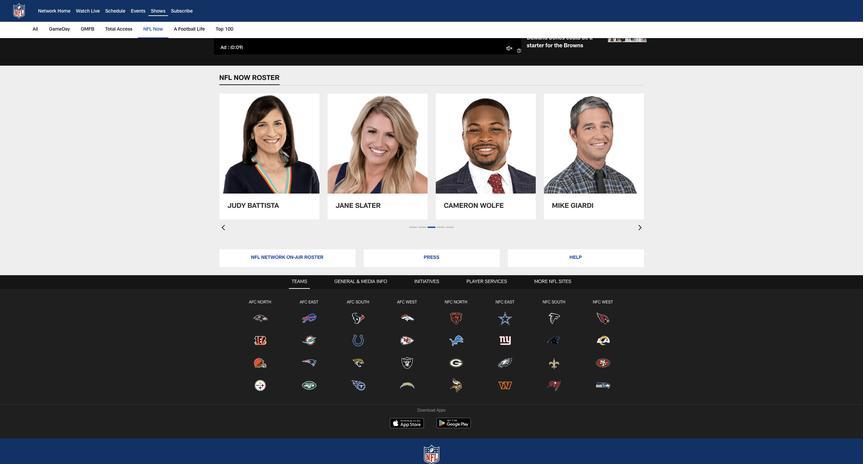 Task type: locate. For each thing, give the bounding box(es) containing it.
afc north
[[249, 300, 271, 305]]

1 horizontal spatial west
[[602, 300, 613, 305]]

nfc for nfc east
[[496, 300, 504, 305]]

nfl for nfl now roster
[[219, 75, 232, 82]]

schedule
[[105, 9, 125, 14]]

0 horizontal spatial north
[[258, 300, 271, 305]]

2 north from the left
[[454, 300, 468, 305]]

2 west from the left
[[602, 300, 613, 305]]

pff's
[[527, 28, 541, 34]]

(0:
[[230, 45, 236, 50]]

nfc up atlanta falcons icon
[[543, 300, 551, 305]]

east up dallas cowboys image
[[505, 300, 515, 305]]

afc
[[249, 300, 257, 305], [300, 300, 308, 305], [347, 300, 355, 305], [397, 300, 405, 305]]

1 nfc from the left
[[445, 300, 453, 305]]

0 horizontal spatial now
[[153, 27, 163, 32]]

judy_battista_1400x1000 image
[[219, 94, 319, 194]]

cameron
[[444, 203, 478, 210]]

network home link
[[38, 9, 70, 14]]

nfl now roster
[[219, 75, 280, 82]]

&
[[357, 280, 360, 284]]

on-
[[287, 256, 295, 260]]

west up denver broncos icon
[[406, 300, 417, 305]]

nfc up arizona cardinals icon in the bottom of the page
[[593, 300, 601, 305]]

afc up "houston texans" icon
[[347, 300, 355, 305]]

total
[[105, 27, 116, 32]]

subscribe
[[171, 9, 193, 14]]

shows link
[[151, 9, 166, 14]]

2 east from the left
[[505, 300, 515, 305]]

1 horizontal spatial south
[[552, 300, 566, 305]]

east for afc east
[[309, 300, 318, 305]]

giardi
[[571, 203, 594, 210]]

home
[[58, 9, 70, 14]]

footer
[[0, 241, 863, 464]]

player
[[467, 280, 484, 284]]

0 horizontal spatial east
[[309, 300, 318, 305]]

afc up buffalo bills image
[[300, 300, 308, 305]]

now inside banner
[[153, 27, 163, 32]]

seattle seahawks image
[[596, 378, 611, 393]]

be
[[582, 36, 588, 41]]

pittsburgh steelers image
[[253, 378, 268, 393]]

jones
[[549, 36, 565, 41]]

roster right air
[[304, 256, 324, 260]]

volume mute element
[[506, 44, 513, 52]]

1 vertical spatial roster
[[304, 256, 324, 260]]

nfc for nfc south
[[543, 300, 551, 305]]

now inside nfl now pff's sam monson: t dawand jones could be a starter for the browns
[[535, 22, 544, 26]]

los angeles chargers image
[[400, 378, 415, 393]]

south
[[356, 300, 369, 305], [552, 300, 566, 305]]

a
[[174, 27, 177, 32]]

south up atlanta falcons icon
[[552, 300, 566, 305]]

nfl up pff's
[[527, 22, 534, 26]]

slater
[[355, 203, 381, 210]]

1 vertical spatial now
[[153, 27, 163, 32]]

total access
[[105, 27, 132, 32]]

2 afc from the left
[[300, 300, 308, 305]]

1 horizontal spatial north
[[454, 300, 468, 305]]

1 south from the left
[[356, 300, 369, 305]]

4 nfc from the left
[[593, 300, 601, 305]]

3 afc from the left
[[347, 300, 355, 305]]

banner
[[0, 0, 863, 38]]

2 south from the left
[[552, 300, 566, 305]]

gmfb
[[81, 27, 94, 32]]

san francisco 49ers image
[[596, 356, 611, 371]]

now for nfl now
[[153, 27, 163, 32]]

starter
[[527, 43, 544, 49]]

air
[[295, 256, 303, 260]]

football
[[178, 27, 196, 32]]

south up "houston texans" icon
[[356, 300, 369, 305]]

tab list
[[0, 275, 863, 405]]

roster right now
[[252, 75, 280, 82]]

tennessee titans image
[[351, 378, 366, 393]]

nfc
[[445, 300, 453, 305], [496, 300, 504, 305], [543, 300, 551, 305], [593, 300, 601, 305]]

teams button
[[289, 275, 310, 289]]

1 west from the left
[[406, 300, 417, 305]]

access
[[117, 27, 132, 32]]

0 vertical spatial now
[[535, 22, 544, 26]]

2 nfc from the left
[[496, 300, 504, 305]]

0 horizontal spatial roster
[[252, 75, 280, 82]]

a football life link
[[171, 22, 208, 37]]

now up pff's
[[535, 22, 544, 26]]

gmfb link
[[78, 22, 97, 37]]

nfc west
[[593, 300, 613, 305]]

1 horizontal spatial now
[[535, 22, 544, 26]]

west
[[406, 300, 417, 305], [602, 300, 613, 305]]

nfc for nfc north
[[445, 300, 453, 305]]

top 100
[[216, 27, 233, 32]]

navigation containing afc north
[[0, 289, 863, 400]]

now left a at the top of the page
[[153, 27, 163, 32]]

1 afc from the left
[[249, 300, 257, 305]]

press link
[[364, 250, 500, 267]]

player services
[[467, 280, 507, 284]]

navigation
[[0, 289, 863, 400]]

mike_giardi_1400x1000 image
[[544, 94, 644, 194]]

atlanta falcons image
[[547, 311, 562, 326]]

shows
[[151, 9, 166, 14]]

nfl now
[[143, 27, 163, 32]]

:
[[228, 45, 229, 50]]

nfc up dallas cowboys image
[[496, 300, 504, 305]]

download
[[418, 409, 436, 413]]

monson:
[[556, 28, 578, 34]]

4 afc from the left
[[397, 300, 405, 305]]

new york jets image
[[302, 378, 317, 393]]

3 nfc from the left
[[543, 300, 551, 305]]

new york giants image
[[498, 333, 513, 348]]

could
[[566, 36, 581, 41]]

top
[[216, 27, 224, 32]]

buffalo bills image
[[302, 311, 317, 326]]

denver broncos image
[[400, 311, 415, 326]]

afc up denver broncos icon
[[397, 300, 405, 305]]

for
[[546, 43, 553, 49]]

1 horizontal spatial east
[[505, 300, 515, 305]]

total access link
[[103, 22, 135, 37]]

1 horizontal spatial roster
[[304, 256, 324, 260]]

0 horizontal spatial south
[[356, 300, 369, 305]]

wolfe_cameron_1400x1000 image
[[436, 94, 536, 194]]

tampa bay buccaneers image
[[547, 378, 562, 393]]

network
[[261, 256, 285, 260]]

north up "baltimore ravens" icon
[[258, 300, 271, 305]]

network home
[[38, 9, 70, 14]]

jacksonville jaguars image
[[351, 356, 366, 371]]

info
[[377, 280, 387, 284]]

north up chicago bears image
[[454, 300, 468, 305]]

down image
[[219, 225, 225, 230]]

0 vertical spatial roster
[[252, 75, 280, 82]]

press
[[424, 256, 440, 260]]

nfc for nfc west
[[593, 300, 601, 305]]

nfl left sites
[[549, 280, 558, 284]]

nfl left network at the left bottom of page
[[251, 256, 260, 260]]

events link
[[131, 9, 145, 14]]

dallas cowboys image
[[498, 311, 513, 326]]

nfl left now
[[219, 75, 232, 82]]

now for nfl now pff's sam monson: t dawand jones could be a starter for the browns
[[535, 22, 544, 26]]


[[506, 44, 513, 52]]

1 north from the left
[[258, 300, 271, 305]]

nfl inside nfl now pff's sam monson: t dawand jones could be a starter for the browns
[[527, 22, 534, 26]]

indianapolis colts image
[[351, 333, 366, 348]]

cincinnati bengals image
[[253, 333, 268, 348]]

north for nfc north
[[454, 300, 468, 305]]

more nfl sites
[[534, 280, 572, 284]]

0 horizontal spatial west
[[406, 300, 417, 305]]

south for afc south
[[356, 300, 369, 305]]

west up arizona cardinals icon in the bottom of the page
[[602, 300, 613, 305]]

nfc up chicago bears image
[[445, 300, 453, 305]]

nfl
[[527, 22, 534, 26], [143, 27, 152, 32], [219, 75, 232, 82], [251, 256, 260, 260], [549, 280, 558, 284]]

carolina panthers image
[[547, 333, 562, 348]]

more
[[534, 280, 548, 284]]

afc for afc north
[[249, 300, 257, 305]]

1 east from the left
[[309, 300, 318, 305]]

afc up "baltimore ravens" icon
[[249, 300, 257, 305]]

east up buffalo bills image
[[309, 300, 318, 305]]

initiatives
[[415, 280, 439, 284]]

nfl down events
[[143, 27, 152, 32]]

life
[[197, 27, 205, 32]]

download on the apple store image
[[390, 418, 424, 428]]



Task type: describe. For each thing, give the bounding box(es) containing it.
all link
[[33, 22, 41, 37]]

banner containing network home
[[0, 0, 863, 38]]

philadelphia eagles image
[[498, 356, 513, 371]]

get it on google play image
[[434, 416, 473, 431]]

schedule link
[[105, 9, 125, 14]]

cameron wolfe
[[444, 203, 504, 210]]

nfl shield image
[[11, 3, 27, 19]]

now
[[234, 75, 250, 82]]

washington commanders image
[[498, 378, 513, 393]]

mike
[[552, 203, 569, 210]]

baltimore ravens image
[[253, 311, 268, 326]]

media
[[361, 280, 375, 284]]

 button
[[503, 41, 516, 54]]

west for nfc west
[[602, 300, 613, 305]]

watch
[[76, 9, 90, 14]]

dawand
[[527, 36, 548, 41]]

mike giardi
[[552, 203, 594, 210]]

09
[[236, 45, 242, 50]]

apps
[[437, 409, 446, 413]]

south for nfc south
[[552, 300, 566, 305]]

afc south
[[347, 300, 369, 305]]

)
[[242, 45, 243, 50]]

nfl now pff's sam monson: t dawand jones could be a starter for the browns
[[527, 22, 593, 49]]

general & media info
[[335, 280, 387, 284]]

t
[[579, 28, 583, 34]]

east for nfc east
[[505, 300, 515, 305]]

network
[[38, 9, 56, 14]]

help link
[[508, 250, 644, 267]]

initiatives button
[[412, 275, 442, 289]]

100
[[225, 27, 233, 32]]

judy battista
[[228, 203, 279, 210]]

west for afc west
[[406, 300, 417, 305]]

roster inside nfl network on-air roster link
[[304, 256, 324, 260]]

download apps
[[418, 409, 446, 413]]

sites
[[559, 280, 572, 284]]

a
[[590, 36, 593, 41]]

all
[[33, 27, 38, 32]]

general & media info button
[[332, 275, 390, 289]]

watch live link
[[76, 9, 100, 14]]

detroit lions image
[[449, 333, 464, 348]]

services
[[485, 280, 507, 284]]

gameday
[[49, 27, 70, 32]]

top 100 link
[[213, 22, 236, 37]]

footer containing nfl network on-air roster
[[0, 241, 863, 464]]

ad
[[221, 45, 226, 50]]

jane
[[336, 203, 354, 210]]

nfl for nfl now
[[143, 27, 152, 32]]

watch live
[[76, 9, 100, 14]]

nfl now link
[[141, 22, 166, 37]]

new orleans saints image
[[547, 356, 562, 371]]

north for afc north
[[258, 300, 271, 305]]

tab list containing teams
[[0, 275, 863, 405]]

afc for afc west
[[397, 300, 405, 305]]

nfc north
[[445, 300, 468, 305]]

nfc south
[[543, 300, 566, 305]]

a football life
[[174, 27, 205, 32]]

live
[[91, 9, 100, 14]]

ad : (0: 09 )
[[221, 45, 243, 50]]

miami dolphins image
[[302, 333, 317, 348]]

las vegas raiders image
[[400, 356, 415, 371]]

nfl network on-air roster link
[[219, 250, 355, 267]]

wolfe
[[480, 203, 504, 210]]

new england patriots image
[[302, 356, 317, 371]]

houston texans image
[[351, 311, 366, 326]]

judy
[[228, 203, 246, 210]]

afc for afc south
[[347, 300, 355, 305]]

green bay packers image
[[449, 356, 464, 371]]

kansas city chiefs image
[[400, 333, 415, 348]]

nfln_talent_headshots_1400x1000_jane_slater image
[[328, 94, 428, 194]]

down image
[[639, 225, 644, 230]]

subscribe link
[[171, 9, 193, 14]]

cleveland browns image
[[253, 356, 268, 371]]

roster inside page main content main content
[[252, 75, 280, 82]]

chicago bears image
[[449, 311, 464, 326]]

jane slater
[[336, 203, 381, 210]]

general
[[335, 280, 355, 284]]

events
[[131, 9, 145, 14]]

nfl network on-air roster
[[251, 256, 324, 260]]

afc west
[[397, 300, 417, 305]]

afc for afc east
[[300, 300, 308, 305]]

minnesota vikings image
[[449, 378, 464, 393]]

nfl for nfl now pff's sam monson: t dawand jones could be a starter for the browns
[[527, 22, 534, 26]]

more nfl sites button
[[532, 275, 574, 289]]

nfl inside button
[[549, 280, 558, 284]]

gameday link
[[46, 22, 73, 37]]

los angeles rams image
[[596, 333, 611, 348]]

page main content main content
[[0, 0, 863, 238]]

arizona cardinals image
[[596, 311, 611, 326]]

sam
[[543, 28, 554, 34]]

player services button
[[464, 275, 510, 289]]

afc east
[[300, 300, 318, 305]]

dawand jones image
[[608, 21, 647, 42]]

battista
[[248, 203, 279, 210]]

nfc east
[[496, 300, 515, 305]]

browns
[[564, 43, 583, 49]]

help
[[570, 256, 582, 260]]

nfl for nfl network on-air roster
[[251, 256, 260, 260]]



Task type: vqa. For each thing, say whether or not it's contained in the screenshot.
On Location link at top
no



